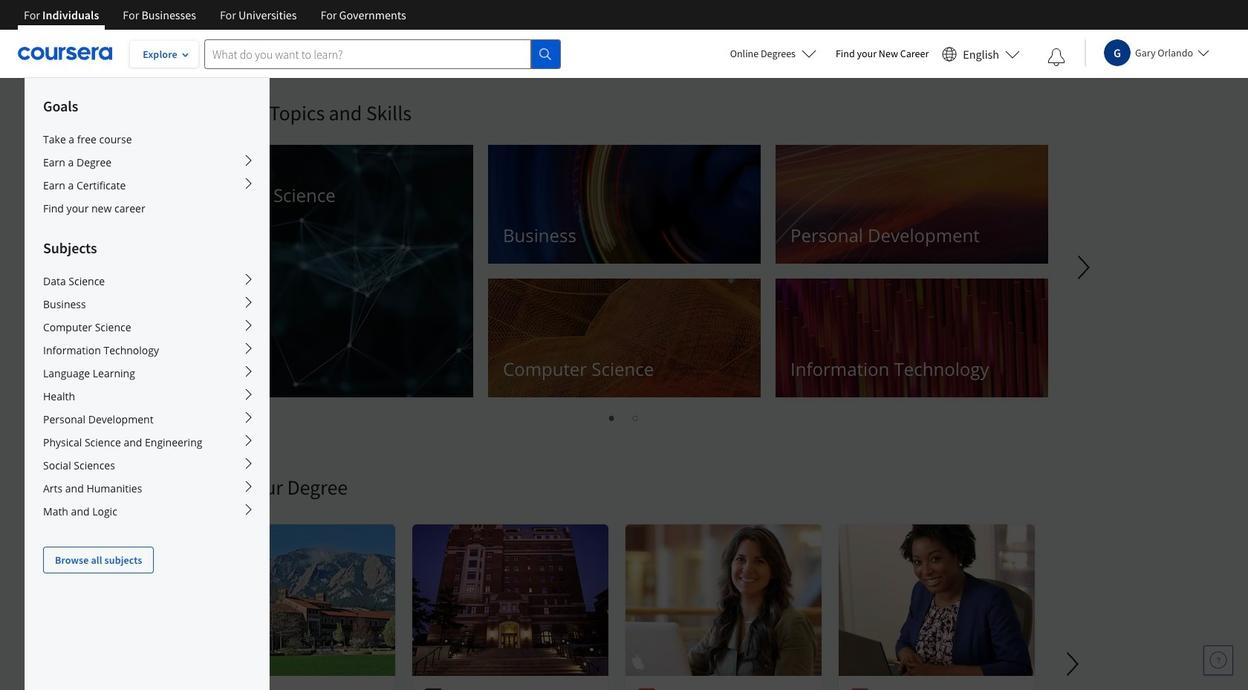 Task type: vqa. For each thing, say whether or not it's contained in the screenshot.
Flexible schedule Learn at your own pace
no



Task type: describe. For each thing, give the bounding box(es) containing it.
What do you want to learn? text field
[[204, 39, 532, 69]]

explore topics and skills carousel element
[[193, 79, 1249, 430]]

next slide image for explore topics and skills carousel element
[[1067, 250, 1103, 285]]

list inside explore topics and skills carousel element
[[201, 409, 1048, 427]]

earn your degree carousel element
[[193, 430, 1249, 691]]



Task type: locate. For each thing, give the bounding box(es) containing it.
banner navigation
[[12, 0, 418, 30]]

coursera image
[[18, 42, 112, 66]]

next slide image
[[1067, 250, 1103, 285], [1056, 647, 1091, 682]]

next slide image for earn your degree carousel element
[[1056, 647, 1091, 682]]

next slide image inside earn your degree carousel element
[[1056, 647, 1091, 682]]

next slide image inside explore topics and skills carousel element
[[1067, 250, 1103, 285]]

list
[[201, 409, 1048, 427]]

None search field
[[204, 39, 561, 69]]

1 vertical spatial next slide image
[[1056, 647, 1091, 682]]

explore menu element
[[25, 78, 269, 574]]

0 vertical spatial next slide image
[[1067, 250, 1103, 285]]

help center image
[[1210, 652, 1228, 670]]



